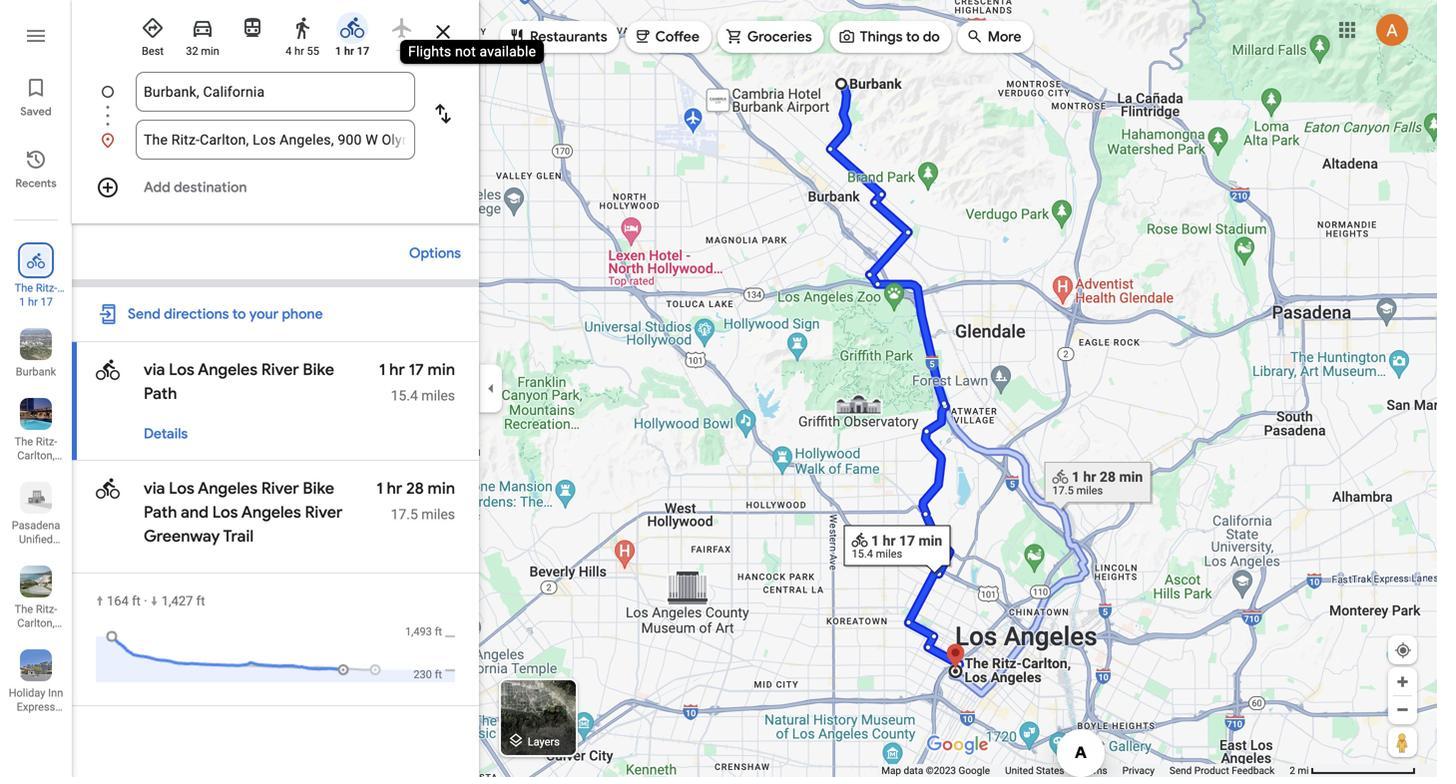 Task type: vqa. For each thing, say whether or not it's contained in the screenshot.
the Nonstop flight. 'ELEMENT' related to Total duration 5 hr 13 min. "element"
no



Task type: locate. For each thing, give the bounding box(es) containing it.
0 vertical spatial bike
[[303, 360, 334, 380]]

 restaurants
[[508, 25, 607, 47]]

2 list item from the top
[[72, 120, 479, 160]]

0 vertical spatial send
[[128, 305, 161, 323]]

0 vertical spatial miles
[[421, 388, 455, 404]]

mi
[[1298, 765, 1309, 777]]

min inside 1 hr 28 min 17.5 miles
[[428, 479, 455, 499]]

1 none field from the top
[[144, 72, 407, 112]]

17
[[357, 45, 369, 57], [40, 296, 53, 308], [409, 360, 424, 380]]

menu image
[[24, 24, 48, 48]]

1 path from the top
[[144, 384, 177, 404]]

holiday inn express mira mesa- san diego button
[[0, 642, 72, 742]]

0 vertical spatial the
[[15, 436, 33, 448]]


[[633, 25, 651, 47]]

product
[[1194, 765, 1229, 777]]

1 hr 17 up burbank button
[[19, 296, 53, 308]]

28
[[406, 479, 424, 499]]

via right cycling icon
[[144, 360, 169, 380]]

32 min radio
[[182, 8, 224, 59]]

17 inside 1 hr 17 min 15.4 miles
[[409, 360, 424, 380]]

the for the ritz- carlton, laguna niguel
[[15, 603, 33, 616]]

footer
[[881, 765, 1290, 777]]

1 vertical spatial cycling image
[[96, 475, 120, 504]]

1 ritz- from the top
[[36, 436, 57, 448]]

ritz- for the ritz- carlton, laguna niguel
[[36, 603, 57, 616]]

the up laguna
[[15, 603, 33, 616]]

1 vertical spatial river
[[261, 479, 299, 499]]

carlton, up laguna
[[17, 617, 55, 630]]

river inside los angeles river bike path
[[261, 360, 299, 380]]

pasadena unified school district button
[[0, 474, 72, 574]]

list item down starting point burbank, california field
[[72, 120, 479, 160]]

list item
[[72, 72, 479, 136], [72, 120, 479, 160]]

add destination
[[144, 179, 247, 197]]

laguna
[[18, 631, 54, 644]]

hr right 4 on the left top
[[294, 45, 304, 57]]

 down the 
[[96, 356, 120, 385]]

to inside  send directions to your phone
[[232, 305, 246, 323]]

collapse side panel image
[[480, 378, 502, 400]]

min left collapse side panel image
[[428, 360, 455, 380]]

destination
[[174, 179, 247, 197]]

1 hr 17 right 55
[[335, 45, 369, 57]]

0 vertical spatial 1 hr 17
[[335, 45, 369, 57]]

carlton, inside 'the ritz- carlton, los angeles'
[[17, 450, 55, 462]]


[[27, 250, 45, 271], [96, 356, 120, 385], [96, 475, 120, 504]]

1 carlton, from the top
[[17, 450, 55, 462]]

send
[[128, 305, 161, 323], [1170, 765, 1192, 777]]

hr left 28 at the left of the page
[[387, 479, 402, 499]]

0 vertical spatial via
[[144, 360, 169, 380]]

hr inside  list
[[28, 296, 38, 308]]

min for los angeles river bike path
[[428, 360, 455, 380]]

min
[[201, 45, 219, 57], [428, 360, 455, 380], [428, 479, 455, 499]]

1 vertical spatial 17
[[40, 296, 53, 308]]

your
[[249, 305, 279, 323]]

0 vertical spatial carlton,
[[17, 450, 55, 462]]

path inside los angeles river bike path and los angeles river greenway trail
[[144, 503, 177, 523]]

path up details
[[144, 384, 177, 404]]


[[431, 17, 455, 46]]

17 inside  list
[[40, 296, 53, 308]]

1 vertical spatial to
[[232, 305, 246, 323]]

carlton, for laguna
[[17, 617, 55, 630]]

miles inside 1 hr 17 min 15.4 miles
[[421, 388, 455, 404]]

angeles down  send directions to your phone
[[198, 360, 258, 380]]

 send directions to your phone
[[98, 301, 323, 327]]

0 horizontal spatial 17
[[40, 296, 53, 308]]

min right 28 at the left of the page
[[428, 479, 455, 499]]

2 ritz- from the top
[[36, 603, 57, 616]]

bike inside los angeles river bike path
[[303, 360, 334, 380]]

hr up 15.4
[[389, 360, 405, 380]]

san
[[11, 729, 30, 742]]

1 vertical spatial path
[[144, 503, 177, 523]]

None radio
[[232, 8, 273, 44]]

united states button
[[1005, 765, 1064, 777]]

to left your
[[232, 305, 246, 323]]

1 the from the top
[[15, 436, 33, 448]]

the down burbank
[[15, 436, 33, 448]]

to left do
[[906, 28, 920, 46]]

1 hr 17 inside  list
[[19, 296, 53, 308]]

1 vertical spatial ritz-
[[36, 603, 57, 616]]

0 vertical spatial 17
[[357, 45, 369, 57]]

 for los angeles river bike path and los angeles river greenway trail
[[96, 475, 120, 504]]

carlton, inside 'the ritz- carlton, laguna niguel'
[[17, 617, 55, 630]]

1 horizontal spatial to
[[906, 28, 920, 46]]

ritz-
[[36, 436, 57, 448], [36, 603, 57, 616]]

los up pasadena at the bottom left of page
[[27, 464, 45, 476]]

cycling image containing 
[[96, 475, 120, 504]]

1 hr 17
[[335, 45, 369, 57], [19, 296, 53, 308]]

ritz- inside 'the ritz- carlton, laguna niguel'
[[36, 603, 57, 616]]

path for los angeles river bike path
[[144, 384, 177, 404]]

2 vertical spatial 17
[[409, 360, 424, 380]]

1,427 ft
[[161, 594, 205, 609]]

google maps element
[[0, 0, 1437, 777]]

groceries
[[747, 28, 812, 46]]

1
[[335, 45, 341, 57], [19, 296, 25, 308], [379, 360, 386, 380], [376, 479, 383, 499]]

0 horizontal spatial 1 hr 17
[[19, 296, 53, 308]]

0 vertical spatial none field
[[144, 72, 407, 112]]

miles for 28
[[421, 507, 455, 523]]

 inside list
[[27, 250, 45, 271]]

 right 'the ritz- carlton, los angeles'
[[96, 475, 120, 504]]

hr right 55
[[344, 45, 354, 57]]

angeles up pasadena at the bottom left of page
[[16, 478, 56, 490]]

miles right 17.5 on the bottom of page
[[421, 507, 455, 523]]

1 vertical spatial via
[[144, 479, 169, 499]]

0 vertical spatial cycling image
[[340, 16, 364, 40]]

1 horizontal spatial 17
[[357, 45, 369, 57]]

1 bike from the top
[[303, 360, 334, 380]]

send left product
[[1170, 765, 1192, 777]]

1 vertical spatial carlton,
[[17, 617, 55, 630]]

0 vertical spatial min
[[201, 45, 219, 57]]

the inside 'the ritz- carlton, los angeles'
[[15, 436, 33, 448]]

map
[[881, 765, 901, 777]]

los inside 'the ritz- carlton, los angeles'
[[27, 464, 45, 476]]

bike
[[303, 360, 334, 380], [303, 479, 334, 499]]

hr up burbank button
[[28, 296, 38, 308]]

map data ©2023 google
[[881, 765, 990, 777]]

niguel
[[20, 645, 52, 658]]

zoom out image
[[1395, 703, 1410, 718]]

miles inside 1 hr 28 min 17.5 miles
[[421, 507, 455, 523]]

google account: apple lee  
(apple.applelee2001@gmail.com) image
[[1376, 14, 1408, 46]]

none field down starting point burbank, california field
[[144, 120, 407, 160]]

1 vertical spatial none field
[[144, 120, 407, 160]]

1 vertical spatial bike
[[303, 479, 334, 499]]

cycling image right 'the ritz- carlton, los angeles'
[[96, 475, 120, 504]]

2 mi button
[[1290, 765, 1416, 777]]

0 horizontal spatial send
[[128, 305, 161, 323]]

path for los angeles river bike path and los angeles river greenway trail
[[144, 503, 177, 523]]

show your location image
[[1394, 642, 1412, 660]]

0 horizontal spatial to
[[232, 305, 246, 323]]

0 vertical spatial path
[[144, 384, 177, 404]]

path up greenway
[[144, 503, 177, 523]]

los up trail
[[212, 503, 238, 523]]

details
[[144, 425, 188, 443]]

available
[[480, 43, 536, 60]]

privacy button
[[1122, 765, 1155, 777]]

coffee
[[655, 28, 700, 46]]

 groceries
[[725, 25, 812, 47]]

river
[[261, 360, 299, 380], [261, 479, 299, 499], [305, 503, 343, 523]]

1 miles from the top
[[421, 388, 455, 404]]

1 vertical spatial miles
[[421, 507, 455, 523]]

 things to do
[[838, 25, 940, 47]]

2 vertical spatial min
[[428, 479, 455, 499]]

min inside 1 hr 17 min 15.4 miles
[[428, 360, 455, 380]]

inn
[[48, 687, 63, 700]]

1 inside option
[[335, 45, 341, 57]]

the inside 'the ritz- carlton, laguna niguel'
[[15, 603, 33, 616]]

1 horizontal spatial send
[[1170, 765, 1192, 777]]

send inside button
[[1170, 765, 1192, 777]]

none field starting point burbank, california
[[144, 72, 407, 112]]

17.5
[[391, 507, 418, 523]]

17 inside option
[[357, 45, 369, 57]]

list
[[72, 72, 479, 160]]

2 bike from the top
[[303, 479, 334, 499]]


[[838, 25, 856, 47]]


[[507, 730, 525, 752]]

los
[[169, 360, 194, 380], [27, 464, 45, 476], [169, 479, 194, 499], [212, 503, 238, 523]]

cycling image right the walking icon
[[340, 16, 364, 40]]

add
[[144, 179, 170, 197]]

feedback
[[1232, 765, 1275, 777]]

1 vertical spatial min
[[428, 360, 455, 380]]

carlton, up pasadena unified school district button
[[17, 450, 55, 462]]

2 via from the top
[[144, 479, 169, 499]]

·
[[144, 594, 147, 609]]

min for los angeles river bike path and los angeles river greenway trail
[[428, 479, 455, 499]]

Starting point Burbank, California field
[[144, 80, 407, 104]]

 down recents at left
[[27, 250, 45, 271]]

1 list item from the top
[[72, 72, 479, 136]]

2 vertical spatial 
[[96, 475, 120, 504]]

1 vertical spatial 
[[96, 356, 120, 385]]

ritz- up laguna
[[36, 603, 57, 616]]

0 vertical spatial ritz-
[[36, 436, 57, 448]]

send product feedback button
[[1170, 765, 1275, 777]]

2 horizontal spatial 17
[[409, 360, 424, 380]]

2 the from the top
[[15, 603, 33, 616]]

min right 32
[[201, 45, 219, 57]]

options
[[409, 245, 461, 262]]

2 mi
[[1290, 765, 1309, 777]]

none field down 4 on the left top
[[144, 72, 407, 112]]

via
[[144, 360, 169, 380], [144, 479, 169, 499]]

cycling image
[[340, 16, 364, 40], [96, 475, 120, 504]]

None radio
[[381, 8, 423, 51]]

ritz- inside 'the ritz- carlton, los angeles'
[[36, 436, 57, 448]]

 list
[[0, 0, 72, 777]]

angeles
[[198, 360, 258, 380], [16, 478, 56, 490], [198, 479, 258, 499], [241, 503, 301, 523]]

0 horizontal spatial cycling image
[[96, 475, 120, 504]]

17 up 15.4
[[409, 360, 424, 380]]

17 up burbank button
[[40, 296, 53, 308]]

path inside los angeles river bike path
[[144, 384, 177, 404]]

via for los angeles river bike path and los angeles river greenway trail
[[144, 479, 169, 499]]

los angeles river bike path
[[144, 360, 334, 404]]

terms button
[[1079, 765, 1107, 777]]

ritz- down burbank
[[36, 436, 57, 448]]

1 via from the top
[[144, 360, 169, 380]]

path
[[144, 384, 177, 404], [144, 503, 177, 523]]

footer containing map data ©2023 google
[[881, 765, 1290, 777]]

1 horizontal spatial cycling image
[[340, 16, 364, 40]]

to
[[906, 28, 920, 46], [232, 305, 246, 323]]

miles right 15.4
[[421, 388, 455, 404]]

1 vertical spatial the
[[15, 603, 33, 616]]

0 vertical spatial to
[[906, 28, 920, 46]]

bike for los angeles river bike path and los angeles river greenway trail
[[303, 479, 334, 499]]

2 none field from the top
[[144, 120, 407, 160]]

1 vertical spatial 1 hr 17
[[19, 296, 53, 308]]

google
[[959, 765, 990, 777]]

los down directions
[[169, 360, 194, 380]]

list item down 4 on the left top
[[72, 72, 479, 136]]

1 vertical spatial send
[[1170, 765, 1192, 777]]

2
[[1290, 765, 1295, 777]]

zoom in image
[[1395, 675, 1410, 690]]

terms
[[1079, 765, 1107, 777]]

None field
[[144, 72, 407, 112], [144, 120, 407, 160]]

bike down phone
[[303, 360, 334, 380]]

miles
[[421, 388, 455, 404], [421, 507, 455, 523]]

1 horizontal spatial 1 hr 17
[[335, 45, 369, 57]]

bike inside los angeles river bike path and los angeles river greenway trail
[[303, 479, 334, 499]]

saved
[[20, 105, 52, 119]]

via up greenway
[[144, 479, 169, 499]]

2 path from the top
[[144, 503, 177, 523]]

2 carlton, from the top
[[17, 617, 55, 630]]

2 miles from the top
[[421, 507, 455, 523]]

17 right 55
[[357, 45, 369, 57]]

0 vertical spatial 
[[27, 250, 45, 271]]

the
[[15, 436, 33, 448], [15, 603, 33, 616]]

send product feedback
[[1170, 765, 1275, 777]]

bike left 28 at the left of the page
[[303, 479, 334, 499]]

send right the 
[[128, 305, 161, 323]]

angeles inside 'the ritz- carlton, los angeles'
[[16, 478, 56, 490]]

and
[[181, 503, 209, 523]]

0 vertical spatial river
[[261, 360, 299, 380]]

hr
[[294, 45, 304, 57], [344, 45, 354, 57], [28, 296, 38, 308], [389, 360, 405, 380], [387, 479, 402, 499]]

school
[[19, 547, 53, 560]]

2 vertical spatial river
[[305, 503, 343, 523]]



Task type: describe. For each thing, give the bounding box(es) containing it.
directions main content
[[72, 0, 479, 777]]

recents button
[[0, 140, 72, 196]]

via for los angeles river bike path
[[144, 360, 169, 380]]


[[508, 25, 526, 47]]

4 hr 55
[[286, 45, 319, 57]]

united
[[1005, 765, 1034, 777]]

list inside the "google maps" element
[[72, 72, 479, 160]]

total ascent of 164 ft. total descent of 1,427 ft. image
[[96, 625, 455, 686]]

 more
[[966, 25, 1022, 47]]


[[431, 99, 455, 128]]

hr inside option
[[344, 45, 354, 57]]

states
[[1036, 765, 1064, 777]]

1,493 ft
[[405, 626, 442, 638]]

1 hr 17 inside option
[[335, 45, 369, 57]]

the for the ritz- carlton, los angeles
[[15, 436, 33, 448]]

bike for los angeles river bike path
[[303, 360, 334, 380]]

miles for 17
[[421, 388, 455, 404]]

 for los angeles river bike path
[[96, 356, 120, 385]]

express
[[17, 701, 55, 714]]

best
[[142, 45, 164, 57]]

hr inside radio
[[294, 45, 304, 57]]

footer inside the "google maps" element
[[881, 765, 1290, 777]]

pasadena unified school district
[[12, 519, 60, 574]]

mesa-
[[33, 715, 63, 728]]

burbank
[[16, 366, 56, 378]]

230 ft
[[414, 669, 442, 681]]


[[725, 25, 743, 47]]

none field destination the ritz-carlton, los angeles, 900 w olympic blvd, los angeles, ca 90015
[[144, 120, 407, 160]]

1 hr 17 radio
[[331, 8, 373, 59]]

driving image
[[191, 16, 215, 40]]

flights
[[408, 43, 451, 60]]

saved button
[[0, 68, 72, 124]]

things
[[860, 28, 903, 46]]

min inside radio
[[201, 45, 219, 57]]

trail
[[223, 526, 254, 547]]

angeles up and
[[198, 479, 258, 499]]


[[96, 173, 120, 202]]

164 ft ·
[[107, 594, 150, 609]]

©2023
[[926, 765, 956, 777]]

Best radio
[[132, 8, 174, 59]]

more
[[988, 28, 1022, 46]]

15.4
[[391, 388, 418, 404]]

4
[[286, 45, 292, 57]]

unified
[[19, 533, 53, 546]]

walking image
[[290, 16, 314, 40]]

los up and
[[169, 479, 194, 499]]

Destination The Ritz-Carlton, Los Angeles, 900 W Olympic Blvd, Los Angeles, CA 90015 field
[[144, 128, 407, 152]]

river for los angeles river bike path and los angeles river greenway trail
[[261, 479, 299, 499]]

the ritz- carlton, laguna niguel button
[[0, 558, 72, 658]]

hr inside 1 hr 28 min 17.5 miles
[[387, 479, 402, 499]]

river for los angeles river bike path
[[261, 360, 299, 380]]

options button
[[399, 236, 471, 271]]

directions
[[164, 305, 229, 323]]

 button
[[422, 8, 464, 56]]

do
[[923, 28, 940, 46]]

cycling image
[[96, 356, 120, 385]]

data
[[904, 765, 923, 777]]

restaurants
[[530, 28, 607, 46]]

164 ft
[[107, 594, 141, 609]]

show street view coverage image
[[1388, 728, 1417, 758]]

1 inside 1 hr 17 min 15.4 miles
[[379, 360, 386, 380]]


[[966, 25, 984, 47]]

 coffee
[[633, 25, 700, 47]]

angeles inside los angeles river bike path
[[198, 360, 258, 380]]

to inside  things to do
[[906, 28, 920, 46]]

1 hr 28 min 17.5 miles
[[376, 479, 455, 523]]

the ritz- carlton, los angeles button
[[0, 390, 72, 490]]

flights not available
[[408, 43, 536, 60]]

ritz- for the ritz- carlton, los angeles
[[36, 436, 57, 448]]

pasadena
[[12, 519, 60, 532]]

send inside  send directions to your phone
[[128, 305, 161, 323]]

holiday inn express mira mesa- san diego
[[9, 687, 63, 742]]

phone
[[282, 305, 323, 323]]

district
[[19, 561, 53, 574]]

carlton, for los
[[17, 450, 55, 462]]

greenway
[[144, 526, 220, 547]]

 button
[[415, 86, 471, 146]]

 layers
[[507, 730, 560, 752]]

details button
[[134, 416, 198, 452]]

not
[[455, 43, 476, 60]]

best travel modes image
[[141, 16, 165, 40]]

los inside los angeles river bike path
[[169, 360, 194, 380]]

cycling image inside the 1 hr 17 option
[[340, 16, 364, 40]]

holiday
[[9, 687, 45, 700]]

32
[[186, 45, 198, 57]]

united states
[[1005, 765, 1064, 777]]

55
[[307, 45, 319, 57]]

1 inside  list
[[19, 296, 25, 308]]

mira
[[9, 715, 30, 728]]

32 min
[[186, 45, 219, 57]]


[[98, 301, 120, 327]]

burbank button
[[0, 320, 72, 382]]

1 inside 1 hr 28 min 17.5 miles
[[376, 479, 383, 499]]

privacy
[[1122, 765, 1155, 777]]

the ritz- carlton, laguna niguel
[[15, 603, 57, 658]]

flights image
[[390, 16, 414, 40]]

cycling image inside the directions 'main content'
[[96, 475, 120, 504]]

angeles up trail
[[241, 503, 301, 523]]

transit image
[[241, 16, 264, 40]]

diego
[[32, 729, 61, 742]]

recents
[[15, 177, 57, 191]]

hr inside 1 hr 17 min 15.4 miles
[[389, 360, 405, 380]]

4 hr 55 radio
[[281, 8, 323, 59]]

the ritz- carlton, los angeles
[[15, 436, 57, 490]]

los angeles river bike path and los angeles river greenway trail
[[144, 479, 343, 547]]



